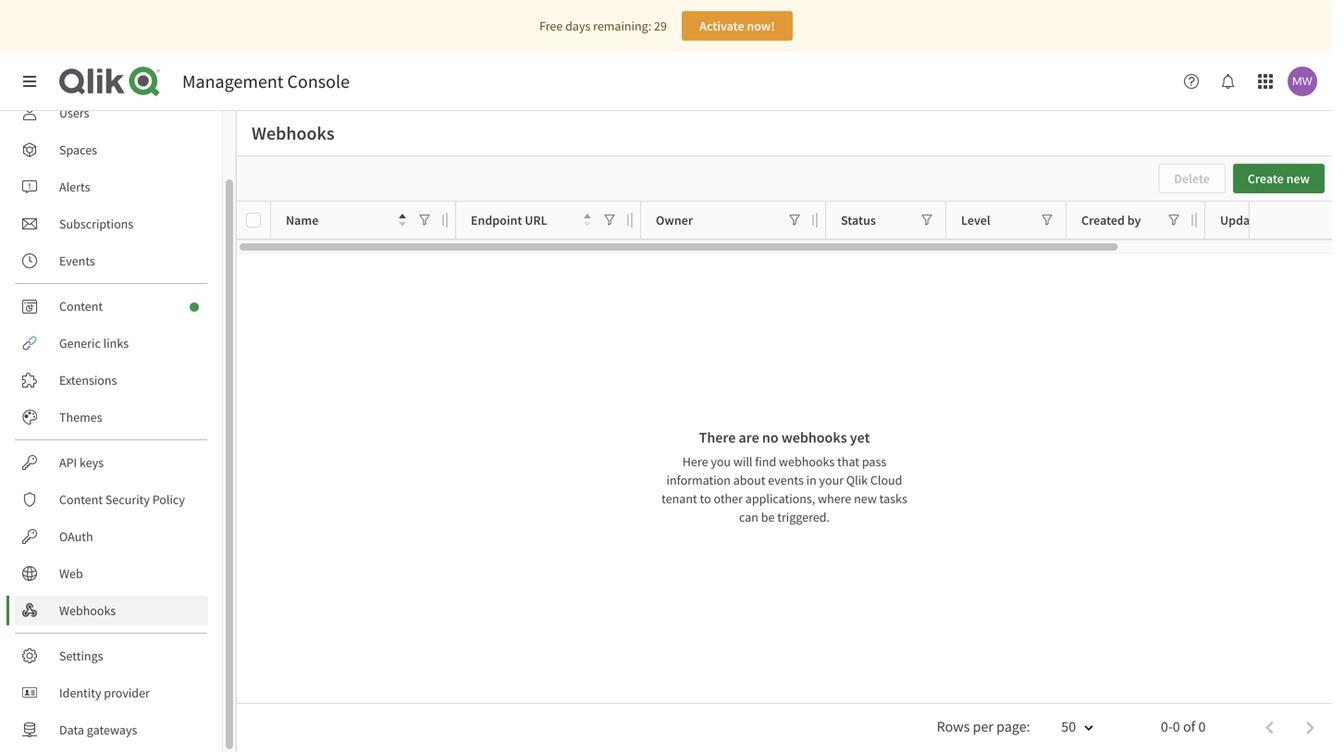 Task type: vqa. For each thing, say whether or not it's contained in the screenshot.
Date created
no



Task type: describe. For each thing, give the bounding box(es) containing it.
you
[[711, 453, 731, 470]]

0-0 of 0
[[1161, 718, 1206, 736]]

cloud
[[871, 472, 903, 489]]

data
[[59, 722, 84, 738]]

management console
[[182, 70, 350, 93]]

find
[[755, 453, 777, 470]]

oauth
[[59, 528, 93, 545]]

tasks
[[880, 490, 908, 507]]

name button
[[286, 208, 406, 233]]

to
[[700, 490, 711, 507]]

settings link
[[15, 641, 208, 671]]

activate now! link
[[682, 11, 793, 41]]

identity provider link
[[15, 678, 208, 708]]

new connector image
[[190, 303, 199, 312]]

content for content security policy
[[59, 491, 103, 508]]

activate
[[700, 18, 745, 34]]

that
[[838, 453, 860, 470]]

there are no webhooks yet here you will find webhooks that pass information about events in your qlik cloud tenant to other applications, where new tasks can be triggered.
[[662, 428, 908, 526]]

0-
[[1161, 718, 1173, 736]]

level
[[962, 212, 991, 228]]

owner
[[656, 212, 693, 228]]

events
[[768, 472, 804, 489]]

api keys link
[[15, 448, 208, 478]]

users link
[[15, 98, 208, 128]]

applications,
[[746, 490, 816, 507]]

close sidebar menu image
[[22, 74, 37, 89]]

50 button
[[1039, 712, 1106, 745]]

there
[[699, 428, 736, 447]]

navigation pane element
[[0, 45, 222, 752]]

create new button
[[1233, 164, 1325, 193]]

policy
[[152, 491, 185, 508]]

29
[[654, 18, 667, 34]]

events link
[[15, 246, 208, 276]]

updated by
[[1221, 212, 1285, 228]]

settings
[[59, 648, 103, 664]]

days
[[566, 18, 591, 34]]

api keys
[[59, 454, 104, 471]]

rows
[[937, 718, 970, 736]]

rows per page:
[[937, 718, 1031, 736]]

status
[[841, 212, 876, 228]]

endpoint
[[471, 212, 522, 228]]

1 vertical spatial webhooks
[[779, 453, 835, 470]]

content link
[[15, 292, 208, 321]]

triggered.
[[778, 509, 830, 526]]

can
[[739, 509, 759, 526]]

no
[[762, 428, 779, 447]]

qlik
[[847, 472, 868, 489]]

tenant
[[662, 490, 698, 507]]

gateways
[[87, 722, 137, 738]]

themes
[[59, 409, 102, 426]]

themes link
[[15, 403, 208, 432]]

url
[[525, 212, 548, 228]]

links
[[103, 335, 129, 352]]

0 vertical spatial webhooks
[[782, 428, 847, 447]]

1 horizontal spatial webhooks
[[252, 122, 335, 145]]

new inside there are no webhooks yet here you will find webhooks that pass information about events in your qlik cloud tenant to other applications, where new tasks can be triggered.
[[854, 490, 877, 507]]

about
[[734, 472, 766, 489]]

content for content
[[59, 298, 103, 315]]

yet
[[850, 428, 870, 447]]

be
[[761, 509, 775, 526]]

new inside create new button
[[1287, 170, 1310, 187]]

of
[[1184, 718, 1196, 736]]

users
[[59, 105, 89, 121]]

endpoint url button
[[471, 208, 591, 233]]

page:
[[997, 718, 1031, 736]]



Task type: locate. For each thing, give the bounding box(es) containing it.
1 0 from the left
[[1173, 718, 1181, 736]]

0 horizontal spatial webhooks
[[59, 602, 116, 619]]

1 content from the top
[[59, 298, 103, 315]]

spaces link
[[15, 135, 208, 165]]

data gateways
[[59, 722, 137, 738]]

spaces
[[59, 142, 97, 158]]

50
[[1062, 718, 1076, 736]]

0
[[1173, 718, 1181, 736], [1199, 718, 1206, 736]]

subscriptions
[[59, 216, 133, 232]]

content inside content security policy link
[[59, 491, 103, 508]]

security
[[105, 491, 150, 508]]

remaining:
[[593, 18, 652, 34]]

web
[[59, 565, 83, 582]]

provider
[[104, 685, 150, 701]]

generic links
[[59, 335, 129, 352]]

content security policy
[[59, 491, 185, 508]]

other
[[714, 490, 743, 507]]

activate now!
[[700, 18, 775, 34]]

identity
[[59, 685, 101, 701]]

here
[[683, 453, 708, 470]]

webhooks up in
[[779, 453, 835, 470]]

your
[[819, 472, 844, 489]]

2 0 from the left
[[1199, 718, 1206, 736]]

extensions
[[59, 372, 117, 389]]

now!
[[747, 18, 775, 34]]

maria williams image
[[1288, 67, 1318, 96]]

0 horizontal spatial 0
[[1173, 718, 1181, 736]]

free
[[540, 18, 563, 34]]

web link
[[15, 559, 208, 589]]

1 horizontal spatial new
[[1287, 170, 1310, 187]]

will
[[734, 453, 753, 470]]

subscriptions link
[[15, 209, 208, 239]]

identity provider
[[59, 685, 150, 701]]

by for created by
[[1128, 212, 1141, 228]]

2 content from the top
[[59, 491, 103, 508]]

new
[[1287, 170, 1310, 187], [854, 490, 877, 507]]

1 vertical spatial webhooks
[[59, 602, 116, 619]]

webhooks link
[[15, 596, 208, 626]]

by right created
[[1128, 212, 1141, 228]]

0 vertical spatial webhooks
[[252, 122, 335, 145]]

webhooks down web
[[59, 602, 116, 619]]

0 horizontal spatial new
[[854, 490, 877, 507]]

0 vertical spatial new
[[1287, 170, 1310, 187]]

create
[[1248, 170, 1284, 187]]

1 vertical spatial content
[[59, 491, 103, 508]]

1 by from the left
[[1128, 212, 1141, 228]]

per
[[973, 718, 994, 736]]

pass
[[862, 453, 887, 470]]

api
[[59, 454, 77, 471]]

updated
[[1221, 212, 1269, 228]]

are
[[739, 428, 760, 447]]

name
[[286, 212, 319, 228]]

webhooks up the that
[[782, 428, 847, 447]]

0 left of
[[1173, 718, 1181, 736]]

webhooks down console
[[252, 122, 335, 145]]

by right updated
[[1271, 212, 1285, 228]]

created
[[1082, 212, 1125, 228]]

data gateways link
[[15, 715, 208, 745]]

new down qlik
[[854, 490, 877, 507]]

in
[[807, 472, 817, 489]]

information
[[667, 472, 731, 489]]

management
[[182, 70, 284, 93]]

free days remaining: 29
[[540, 18, 667, 34]]

content inside content link
[[59, 298, 103, 315]]

endpoint url
[[471, 212, 548, 228]]

extensions link
[[15, 366, 208, 395]]

console
[[287, 70, 350, 93]]

content down the api keys
[[59, 491, 103, 508]]

2 by from the left
[[1271, 212, 1285, 228]]

content up generic
[[59, 298, 103, 315]]

webhooks
[[782, 428, 847, 447], [779, 453, 835, 470]]

alerts link
[[15, 172, 208, 202]]

management console element
[[182, 70, 350, 93]]

created by
[[1082, 212, 1141, 228]]

new right create
[[1287, 170, 1310, 187]]

alerts
[[59, 179, 90, 195]]

0 right of
[[1199, 718, 1206, 736]]

where
[[818, 490, 852, 507]]

webhooks inside navigation pane element
[[59, 602, 116, 619]]

0 vertical spatial content
[[59, 298, 103, 315]]

1 horizontal spatial 0
[[1199, 718, 1206, 736]]

generic links link
[[15, 329, 208, 358]]

content
[[59, 298, 103, 315], [59, 491, 103, 508]]

events
[[59, 253, 95, 269]]

by
[[1128, 212, 1141, 228], [1271, 212, 1285, 228]]

0 horizontal spatial by
[[1128, 212, 1141, 228]]

create new
[[1248, 170, 1310, 187]]

1 horizontal spatial by
[[1271, 212, 1285, 228]]

keys
[[80, 454, 104, 471]]

webhooks
[[252, 122, 335, 145], [59, 602, 116, 619]]

by for updated by
[[1271, 212, 1285, 228]]

content security policy link
[[15, 485, 208, 515]]

1 vertical spatial new
[[854, 490, 877, 507]]



